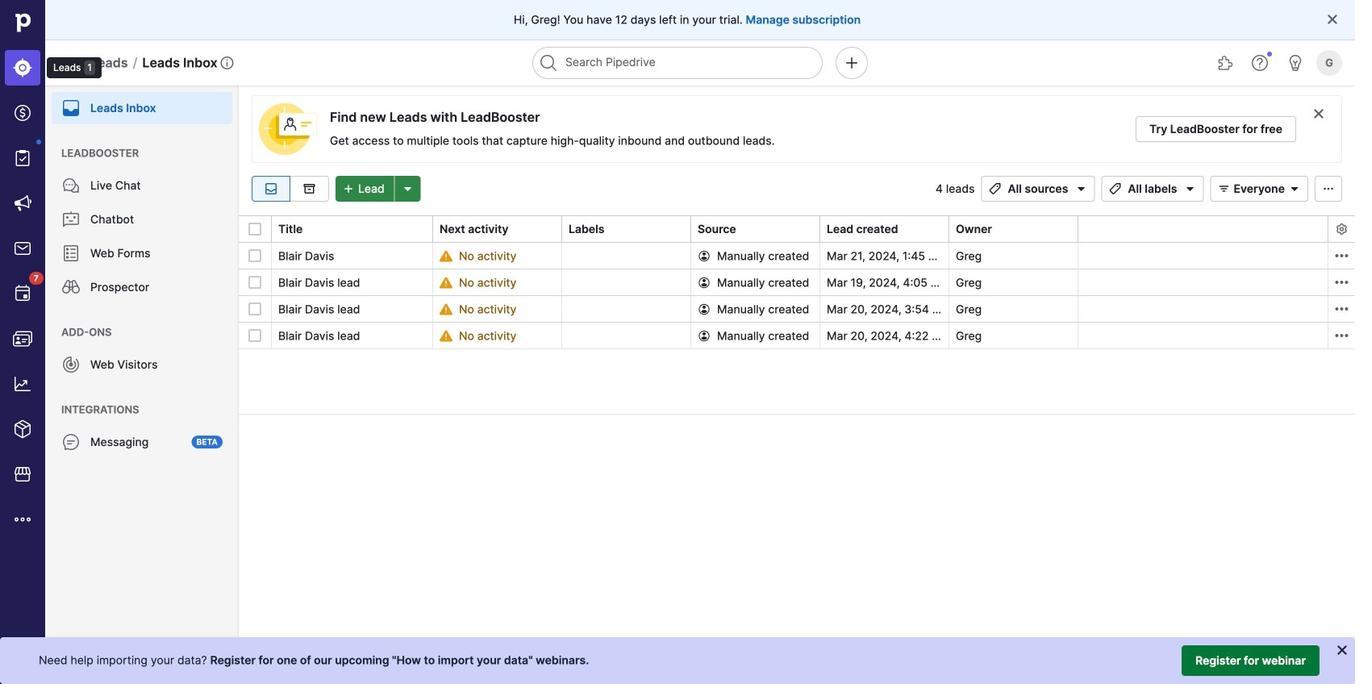 Task type: locate. For each thing, give the bounding box(es) containing it.
1 color warning image from the top
[[440, 250, 453, 263]]

color undefined image
[[13, 148, 32, 168], [61, 244, 81, 263], [61, 278, 81, 297], [61, 355, 81, 374], [61, 432, 81, 452]]

menu item
[[0, 45, 45, 90], [45, 86, 239, 124]]

1 row from the top
[[239, 243, 1355, 269]]

color secondary image
[[1336, 223, 1349, 236], [1332, 299, 1352, 319]]

row
[[239, 243, 1355, 269], [239, 269, 1355, 296], [239, 295, 1355, 323], [239, 322, 1355, 349]]

3 row from the top
[[239, 295, 1355, 323]]

2 vertical spatial color warning image
[[440, 330, 453, 342]]

sales inbox image
[[13, 239, 32, 258]]

sales assistant image
[[1286, 53, 1305, 73]]

1 vertical spatial color secondary image
[[1332, 299, 1352, 319]]

color secondary image for first row from the bottom
[[1332, 326, 1352, 345]]

campaigns image
[[13, 194, 32, 213]]

color undefined image
[[61, 98, 81, 118], [61, 176, 81, 195], [61, 210, 81, 229], [13, 284, 32, 303]]

inbox image
[[261, 182, 281, 195]]

0 vertical spatial color secondary image
[[1336, 223, 1349, 236]]

color warning image
[[440, 250, 453, 263], [440, 276, 453, 289], [440, 330, 453, 342]]

color primary image
[[339, 182, 358, 195], [986, 182, 1005, 195], [1072, 182, 1091, 195], [1285, 182, 1305, 195], [249, 249, 261, 262], [698, 250, 711, 263], [698, 276, 711, 289], [698, 303, 711, 316], [249, 329, 261, 342]]

quick help image
[[1251, 53, 1270, 73]]

color secondary image for fourth row from the bottom of the page
[[1332, 246, 1352, 265]]

1 vertical spatial color warning image
[[440, 276, 453, 289]]

menu
[[0, 0, 102, 684], [45, 86, 239, 684]]

grid
[[239, 215, 1355, 684]]

color primary image
[[1326, 13, 1339, 26], [1106, 182, 1125, 195], [1181, 182, 1200, 195], [1215, 182, 1234, 195], [1319, 182, 1339, 195], [249, 223, 261, 236], [249, 276, 261, 289], [249, 303, 261, 315], [698, 330, 711, 342]]

color secondary image
[[1313, 107, 1326, 120], [1332, 246, 1352, 265], [1332, 273, 1352, 292], [1332, 326, 1352, 345]]

3 color warning image from the top
[[440, 330, 453, 342]]

leads image
[[13, 58, 32, 77]]

0 vertical spatial color warning image
[[440, 250, 453, 263]]



Task type: describe. For each thing, give the bounding box(es) containing it.
add lead element
[[336, 176, 421, 202]]

info image
[[221, 56, 234, 69]]

menu toggle image
[[61, 53, 81, 73]]

archive image
[[300, 182, 319, 195]]

deals image
[[13, 103, 32, 123]]

home image
[[10, 10, 35, 35]]

products image
[[13, 420, 32, 439]]

add lead options image
[[398, 182, 418, 195]]

marketplace image
[[13, 465, 32, 484]]

2 row from the top
[[239, 269, 1355, 296]]

4 row from the top
[[239, 322, 1355, 349]]

insights image
[[13, 374, 32, 394]]

color primary image inside add lead 'element'
[[339, 182, 358, 195]]

color secondary image for 2nd row from the top
[[1332, 273, 1352, 292]]

contacts image
[[13, 329, 32, 349]]

color warning image
[[440, 303, 453, 316]]

more image
[[13, 510, 32, 529]]

Search Pipedrive field
[[533, 47, 823, 79]]

quick add image
[[842, 53, 862, 73]]

2 color warning image from the top
[[440, 276, 453, 289]]



Task type: vqa. For each thing, say whether or not it's contained in the screenshot.
color warning icon
yes



